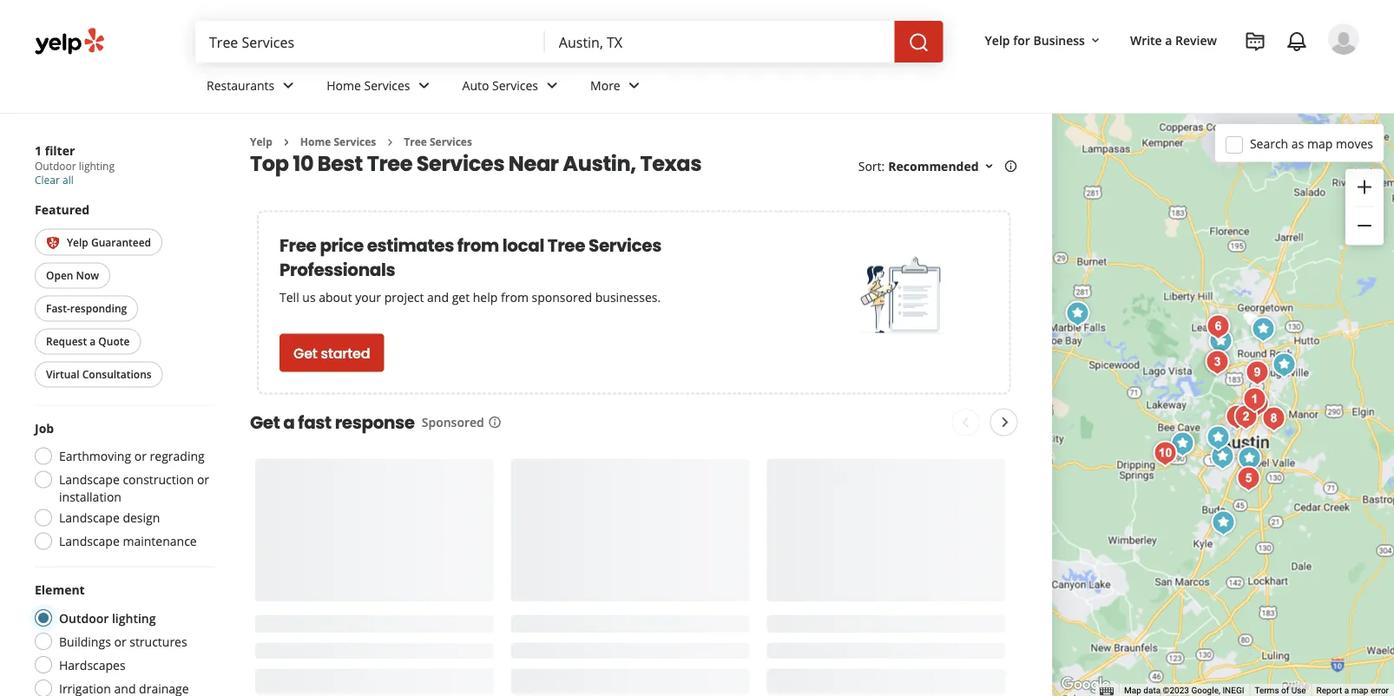 Task type: vqa. For each thing, say whether or not it's contained in the screenshot.
Business
yes



Task type: locate. For each thing, give the bounding box(es) containing it.
get for get a fast response
[[250, 410, 280, 434]]

0 vertical spatial landscape
[[59, 472, 120, 488]]

free price estimates from local tree services professionals tell us about your project and get help from sponsored businesses.
[[280, 233, 662, 306]]

all
[[63, 173, 74, 187]]

landscape inside landscape construction or installation
[[59, 472, 120, 488]]

outdoor inside 1 filter outdoor lighting clear all
[[35, 159, 76, 173]]

home services
[[327, 77, 410, 93], [300, 135, 376, 149]]

0 vertical spatial home services
[[327, 77, 410, 93]]

get
[[452, 289, 470, 306]]

2 vertical spatial landscape
[[59, 533, 120, 550]]

landscape
[[59, 472, 120, 488], [59, 510, 120, 526], [59, 533, 120, 550]]

more link
[[577, 63, 659, 113]]

joe's tree care image
[[1257, 402, 1291, 436]]

16 info v2 image
[[1004, 160, 1018, 173], [488, 416, 502, 430]]

zoom in image
[[1354, 177, 1375, 197]]

top choice lawn care image
[[1165, 427, 1200, 461]]

good guys tree service image
[[1200, 345, 1235, 380]]

response
[[335, 410, 415, 434]]

hardscapes
[[59, 657, 126, 673]]

top 10 best tree services near austin, texas
[[250, 149, 702, 178]]

lighting
[[79, 159, 115, 173], [112, 610, 156, 626]]

more
[[590, 77, 620, 93]]

tree
[[404, 135, 427, 149], [367, 149, 412, 178], [548, 233, 585, 257]]

terms
[[1255, 686, 1279, 696]]

mike's tree service image
[[1201, 310, 1236, 344]]

home right the top
[[300, 135, 331, 149]]

auto
[[462, 77, 489, 93]]

map for moves
[[1307, 135, 1333, 152]]

1 option group from the top
[[30, 420, 215, 556]]

report a map error link
[[1317, 686, 1389, 696]]

yelp for business
[[985, 32, 1085, 48]]

sponsored
[[532, 289, 592, 306]]

24 chevron down v2 image for auto services
[[542, 75, 563, 96]]

0 vertical spatial lighting
[[79, 159, 115, 173]]

3 landscape from the top
[[59, 533, 120, 550]]

a for report
[[1345, 686, 1349, 696]]

2 vertical spatial or
[[114, 633, 126, 650]]

yelp inside yelp guaranteed button
[[67, 235, 88, 249]]

16 info v2 image right 16 chevron down v2 image
[[1004, 160, 1018, 173]]

option group containing element
[[30, 582, 215, 696]]

landscape for landscape maintenance
[[59, 533, 120, 550]]

1 vertical spatial 16 info v2 image
[[488, 416, 502, 430]]

0 vertical spatial home services link
[[313, 63, 448, 113]]

1 vertical spatial outdoor
[[59, 610, 109, 626]]

search image
[[909, 32, 929, 53]]

outdoor up the buildings
[[59, 610, 109, 626]]

1 horizontal spatial or
[[134, 448, 147, 465]]

1 horizontal spatial get
[[293, 343, 317, 363]]

home services link right the top
[[300, 135, 376, 149]]

0 horizontal spatial get
[[250, 410, 280, 434]]

1 vertical spatial map
[[1351, 686, 1369, 696]]

lighting up buildings or structures
[[112, 610, 156, 626]]

24 chevron down v2 image right restaurants
[[278, 75, 299, 96]]

sanchez's tree service image
[[1231, 461, 1266, 496]]

16 chevron right v2 image for home services
[[279, 135, 293, 149]]

or down regrading
[[197, 472, 209, 488]]

services left 24 chevron down v2 image
[[364, 77, 410, 93]]

24 chevron down v2 image for restaurants
[[278, 75, 299, 96]]

a
[[1165, 32, 1172, 48], [90, 335, 96, 349], [283, 410, 295, 434], [1345, 686, 1349, 696]]

a inside button
[[90, 335, 96, 349]]

Find text field
[[209, 32, 531, 51]]

consultations
[[82, 368, 152, 382]]

request a quote
[[46, 335, 130, 349]]

landscape for landscape design
[[59, 510, 120, 526]]

as
[[1292, 135, 1304, 152]]

2 vertical spatial yelp
[[67, 235, 88, 249]]

1 24 chevron down v2 image from the left
[[278, 75, 299, 96]]

0 vertical spatial get
[[293, 343, 317, 363]]

0 horizontal spatial from
[[457, 233, 499, 257]]

auto services
[[462, 77, 538, 93]]

0 vertical spatial home
[[327, 77, 361, 93]]

24 chevron down v2 image inside more link
[[624, 75, 645, 96]]

fast-responding
[[46, 302, 127, 316]]

aj tree services austin image
[[1206, 506, 1241, 540]]

16 yelp guaranteed v2 image
[[46, 236, 60, 250]]

map left error
[[1351, 686, 1369, 696]]

1 landscape from the top
[[59, 472, 120, 488]]

map for error
[[1351, 686, 1369, 696]]

map right as
[[1307, 135, 1333, 152]]

moves
[[1336, 135, 1373, 152]]

outdoor down filter
[[35, 159, 76, 173]]

1 vertical spatial get
[[250, 410, 280, 434]]

1 vertical spatial home services
[[300, 135, 376, 149]]

yelp right 16 yelp guaranteed v2 icon
[[67, 235, 88, 249]]

construction
[[123, 472, 194, 488]]

get left fast
[[250, 410, 280, 434]]

outdoor lighting
[[59, 610, 156, 626]]

virtual
[[46, 368, 80, 382]]

7 tree services image
[[1232, 441, 1267, 476]]

1 vertical spatial lighting
[[112, 610, 156, 626]]

or up construction on the left bottom
[[134, 448, 147, 465]]

24 chevron down v2 image right auto services
[[542, 75, 563, 96]]

get
[[293, 343, 317, 363], [250, 410, 280, 434]]

2 option group from the top
[[30, 582, 215, 696]]

0 vertical spatial option group
[[30, 420, 215, 556]]

yelp left 10
[[250, 135, 272, 149]]

1 none field from the left
[[209, 32, 531, 51]]

0 horizontal spatial 24 chevron down v2 image
[[278, 75, 299, 96]]

1 horizontal spatial map
[[1351, 686, 1369, 696]]

1 vertical spatial landscape
[[59, 510, 120, 526]]

recommended button
[[888, 158, 996, 174]]

None search field
[[195, 21, 947, 63]]

restaurants
[[207, 77, 275, 93]]

lighting right all
[[79, 159, 115, 173]]

landscape maintenance
[[59, 533, 197, 550]]

zoom out image
[[1354, 215, 1375, 236]]

16 chevron right v2 image left tree services
[[383, 135, 397, 149]]

a left quote
[[90, 335, 96, 349]]

24 chevron down v2 image right the more
[[624, 75, 645, 96]]

3 24 chevron down v2 image from the left
[[624, 75, 645, 96]]

get inside button
[[293, 343, 317, 363]]

None field
[[209, 32, 531, 51], [559, 32, 881, 51]]

1 horizontal spatial none field
[[559, 32, 881, 51]]

home down the find field
[[327, 77, 361, 93]]

0 vertical spatial outdoor
[[35, 159, 76, 173]]

0 vertical spatial or
[[134, 448, 147, 465]]

or for structures
[[114, 633, 126, 650]]

error
[[1371, 686, 1389, 696]]

none field up 24 chevron down v2 image
[[209, 32, 531, 51]]

0 vertical spatial yelp
[[985, 32, 1010, 48]]

16 info v2 image right sponsored in the left of the page
[[488, 416, 502, 430]]

home services inside business categories element
[[327, 77, 410, 93]]

or
[[134, 448, 147, 465], [197, 472, 209, 488], [114, 633, 126, 650]]

landscape down installation
[[59, 510, 120, 526]]

2 horizontal spatial yelp
[[985, 32, 1010, 48]]

1 horizontal spatial 16 chevron right v2 image
[[383, 135, 397, 149]]

from right help
[[501, 289, 529, 306]]

1 vertical spatial or
[[197, 472, 209, 488]]

services
[[364, 77, 410, 93], [492, 77, 538, 93], [334, 135, 376, 149], [430, 135, 472, 149], [417, 149, 505, 178], [589, 233, 662, 257]]

top
[[250, 149, 289, 178]]

0 horizontal spatial 16 info v2 image
[[488, 416, 502, 430]]

1 vertical spatial from
[[501, 289, 529, 306]]

group
[[1346, 169, 1384, 245]]

1 16 chevron right v2 image from the left
[[279, 135, 293, 149]]

2 none field from the left
[[559, 32, 881, 51]]

best quality tree and lawn services image
[[1232, 441, 1267, 476]]

services right auto on the left
[[492, 77, 538, 93]]

outdoor
[[35, 159, 76, 173], [59, 610, 109, 626]]

terms of use
[[1255, 686, 1306, 696]]

16 chevron right v2 image for tree services
[[383, 135, 397, 149]]

24 chevron down v2 image
[[414, 75, 435, 96]]

2 16 chevron right v2 image from the left
[[383, 135, 397, 149]]

0 horizontal spatial yelp
[[67, 235, 88, 249]]

featured group
[[31, 201, 215, 391]]

or for regrading
[[134, 448, 147, 465]]

started
[[321, 343, 370, 363]]

get started
[[293, 343, 370, 363]]

0 horizontal spatial or
[[114, 633, 126, 650]]

1 horizontal spatial yelp
[[250, 135, 272, 149]]

martnz construction service image
[[1201, 421, 1236, 455]]

yelp inside yelp for business button
[[985, 32, 1010, 48]]

option group
[[30, 420, 215, 556], [30, 582, 215, 696]]

0 vertical spatial 16 info v2 image
[[1004, 160, 1018, 173]]

2 24 chevron down v2 image from the left
[[542, 75, 563, 96]]

home services down the find field
[[327, 77, 410, 93]]

sort:
[[858, 158, 885, 174]]

a for get
[[283, 410, 295, 434]]

tree right local
[[548, 233, 585, 257]]

earthmoving
[[59, 448, 131, 465]]

businesses.
[[595, 289, 661, 306]]

business
[[1034, 32, 1085, 48]]

home services right the top
[[300, 135, 376, 149]]

fast-
[[46, 302, 70, 316]]

tree inside the free price estimates from local tree services professionals tell us about your project and get help from sponsored businesses.
[[548, 233, 585, 257]]

a right write
[[1165, 32, 1172, 48]]

a for request
[[90, 335, 96, 349]]

home services link down the find text box at the top left of page
[[313, 63, 448, 113]]

filter
[[45, 142, 75, 158]]

projects image
[[1245, 31, 1266, 52]]

services up the businesses.
[[589, 233, 662, 257]]

0 horizontal spatial none field
[[209, 32, 531, 51]]

review
[[1176, 32, 1217, 48]]

1 vertical spatial yelp
[[250, 135, 272, 149]]

open now button
[[35, 263, 110, 289]]

0 horizontal spatial map
[[1307, 135, 1333, 152]]

16 chevron right v2 image
[[279, 135, 293, 149], [383, 135, 397, 149]]

get left the started
[[293, 343, 317, 363]]

yelp guaranteed button
[[35, 229, 162, 256]]

virtual consultations
[[46, 368, 152, 382]]

24 chevron down v2 image inside auto services link
[[542, 75, 563, 96]]

fast-responding button
[[35, 296, 138, 322]]

yelp link
[[250, 135, 272, 149]]

landscape down 'landscape design'
[[59, 533, 120, 550]]

1 vertical spatial home
[[300, 135, 331, 149]]

24 chevron down v2 image inside 'restaurants' link
[[278, 75, 299, 96]]

inegi
[[1223, 686, 1244, 696]]

or down 'outdoor lighting'
[[114, 633, 126, 650]]

capitol tree care image
[[1240, 356, 1275, 390]]

bryan's premium lawn & tree care image
[[1204, 324, 1238, 359]]

a left fast
[[283, 410, 295, 434]]

ayron brooks landscaping and excavation image
[[1060, 296, 1095, 331]]

24 chevron down v2 image
[[278, 75, 299, 96], [542, 75, 563, 96], [624, 75, 645, 96]]

2 horizontal spatial or
[[197, 472, 209, 488]]

2 horizontal spatial 24 chevron down v2 image
[[624, 75, 645, 96]]

none field near
[[559, 32, 881, 51]]

1 vertical spatial option group
[[30, 582, 215, 696]]

1 vertical spatial home services link
[[300, 135, 376, 149]]

a right report
[[1345, 686, 1349, 696]]

1 horizontal spatial 24 chevron down v2 image
[[542, 75, 563, 96]]

0 horizontal spatial 16 chevron right v2 image
[[279, 135, 293, 149]]

from left local
[[457, 233, 499, 257]]

clear
[[35, 173, 60, 187]]

map
[[1307, 135, 1333, 152], [1351, 686, 1369, 696]]

1 horizontal spatial 16 info v2 image
[[1004, 160, 1018, 173]]

job
[[35, 421, 54, 437]]

yelp left for
[[985, 32, 1010, 48]]

0 vertical spatial map
[[1307, 135, 1333, 152]]

none field up business categories element
[[559, 32, 881, 51]]

16 chevron right v2 image right yelp link
[[279, 135, 293, 149]]

landscape up installation
[[59, 472, 120, 488]]

2 landscape from the top
[[59, 510, 120, 526]]

get started button
[[280, 334, 384, 372]]

tree services link
[[404, 135, 472, 149]]

from
[[457, 233, 499, 257], [501, 289, 529, 306]]

texas
[[640, 149, 702, 178]]



Task type: describe. For each thing, give the bounding box(es) containing it.
home inside business categories element
[[327, 77, 361, 93]]

map region
[[1026, 42, 1394, 696]]

10
[[293, 149, 314, 178]]

buildings or structures
[[59, 633, 187, 650]]

none field the find
[[209, 32, 531, 51]]

data
[[1144, 686, 1161, 696]]

professionals
[[280, 257, 395, 282]]

price
[[320, 233, 364, 257]]

tree down 24 chevron down v2 image
[[404, 135, 427, 149]]

responding
[[70, 302, 127, 316]]

16 info v2 image for top 10 best tree services near austin, texas
[[1004, 160, 1018, 173]]

tree tx services image
[[1229, 400, 1263, 435]]

trugreen lawn care image
[[1246, 312, 1281, 347]]

16 chevron down v2 image
[[982, 160, 996, 173]]

austin tree surgeons image
[[1148, 436, 1183, 471]]

1 horizontal spatial from
[[501, 289, 529, 306]]

and
[[427, 289, 449, 306]]

earthmoving or regrading
[[59, 448, 205, 465]]

recommended
[[888, 158, 979, 174]]

quote
[[98, 335, 130, 349]]

google,
[[1191, 686, 1221, 696]]

user actions element
[[971, 22, 1384, 129]]

a for write
[[1165, 32, 1172, 48]]

us
[[302, 289, 316, 306]]

write a review link
[[1123, 24, 1224, 56]]

yelp guaranteed
[[67, 235, 151, 249]]

or inside landscape construction or installation
[[197, 472, 209, 488]]

use
[[1292, 686, 1306, 696]]

of
[[1281, 686, 1289, 696]]

24 chevron down v2 image for more
[[624, 75, 645, 96]]

sponsored
[[422, 414, 484, 431]]

local
[[502, 233, 544, 257]]

featured
[[35, 201, 90, 218]]

landscape for landscape construction or installation
[[59, 472, 120, 488]]

about
[[319, 289, 352, 306]]

lighting inside 1 filter outdoor lighting clear all
[[79, 159, 115, 173]]

help
[[473, 289, 498, 306]]

report a map error
[[1317, 686, 1389, 696]]

buildings
[[59, 633, 111, 650]]

virtual consultations button
[[35, 362, 163, 388]]

16 chevron down v2 image
[[1089, 34, 1103, 47]]

©2023
[[1163, 686, 1189, 696]]

16 info v2 image for get a fast response
[[488, 416, 502, 430]]

steiner lawn care image
[[1200, 345, 1235, 380]]

services down auto on the left
[[430, 135, 472, 149]]

1 filter outdoor lighting clear all
[[35, 142, 115, 187]]

previous image
[[955, 412, 976, 433]]

keyboard shortcuts image
[[1100, 687, 1114, 696]]

guaranteed
[[91, 235, 151, 249]]

design
[[123, 510, 160, 526]]

structures
[[130, 633, 187, 650]]

report
[[1317, 686, 1342, 696]]

services right 10
[[334, 135, 376, 149]]

your
[[355, 289, 381, 306]]

write a review
[[1130, 32, 1217, 48]]

Near text field
[[559, 32, 881, 51]]

free price estimates from local tree services professionals image
[[860, 253, 947, 340]]

outdoor inside option group
[[59, 610, 109, 626]]

landscape construction or installation
[[59, 472, 209, 506]]

search
[[1250, 135, 1289, 152]]

a mcbride's tree service image
[[1205, 440, 1240, 474]]

yelp for yelp link
[[250, 135, 272, 149]]

services left near
[[417, 149, 505, 178]]

element
[[35, 582, 85, 599]]

next image
[[995, 412, 1016, 433]]

tell
[[280, 289, 299, 306]]

request
[[46, 335, 87, 349]]

tree services
[[404, 135, 472, 149]]

austin beautiful trees image
[[1220, 400, 1255, 435]]

map
[[1124, 686, 1142, 696]]

ocampos tree and fence service image
[[1267, 348, 1302, 382]]

open
[[46, 269, 73, 283]]

services inside the free price estimates from local tree services professionals tell us about your project and get help from sponsored businesses.
[[589, 233, 662, 257]]

estimates
[[367, 233, 454, 257]]

open now
[[46, 269, 99, 283]]

near
[[509, 149, 559, 178]]

0 vertical spatial from
[[457, 233, 499, 257]]

terms of use link
[[1255, 686, 1306, 696]]

request a quote button
[[35, 329, 141, 355]]

yelp for yelp for business
[[985, 32, 1010, 48]]

yelp for yelp guaranteed
[[67, 235, 88, 249]]

clear all link
[[35, 173, 74, 187]]

auto services link
[[448, 63, 577, 113]]

free
[[280, 233, 316, 257]]

restaurants link
[[193, 63, 313, 113]]

write
[[1130, 32, 1162, 48]]

austin,
[[563, 149, 636, 178]]

business categories element
[[193, 63, 1360, 113]]

maintenance
[[123, 533, 197, 550]]

aaron's tree service image
[[1237, 382, 1272, 417]]

silver tree image
[[1240, 387, 1275, 422]]

search as map moves
[[1250, 135, 1373, 152]]

get a fast response
[[250, 410, 415, 434]]

yelp for business button
[[978, 24, 1109, 56]]

fast
[[298, 410, 331, 434]]

regrading
[[150, 448, 205, 465]]

tree right best
[[367, 149, 412, 178]]

now
[[76, 269, 99, 283]]

notifications image
[[1287, 31, 1307, 52]]

get for get started
[[293, 343, 317, 363]]

for
[[1013, 32, 1030, 48]]

landscape design
[[59, 510, 160, 526]]

google image
[[1057, 674, 1114, 696]]

1
[[35, 142, 42, 158]]

option group containing job
[[30, 420, 215, 556]]

ruby a. image
[[1328, 23, 1360, 55]]



